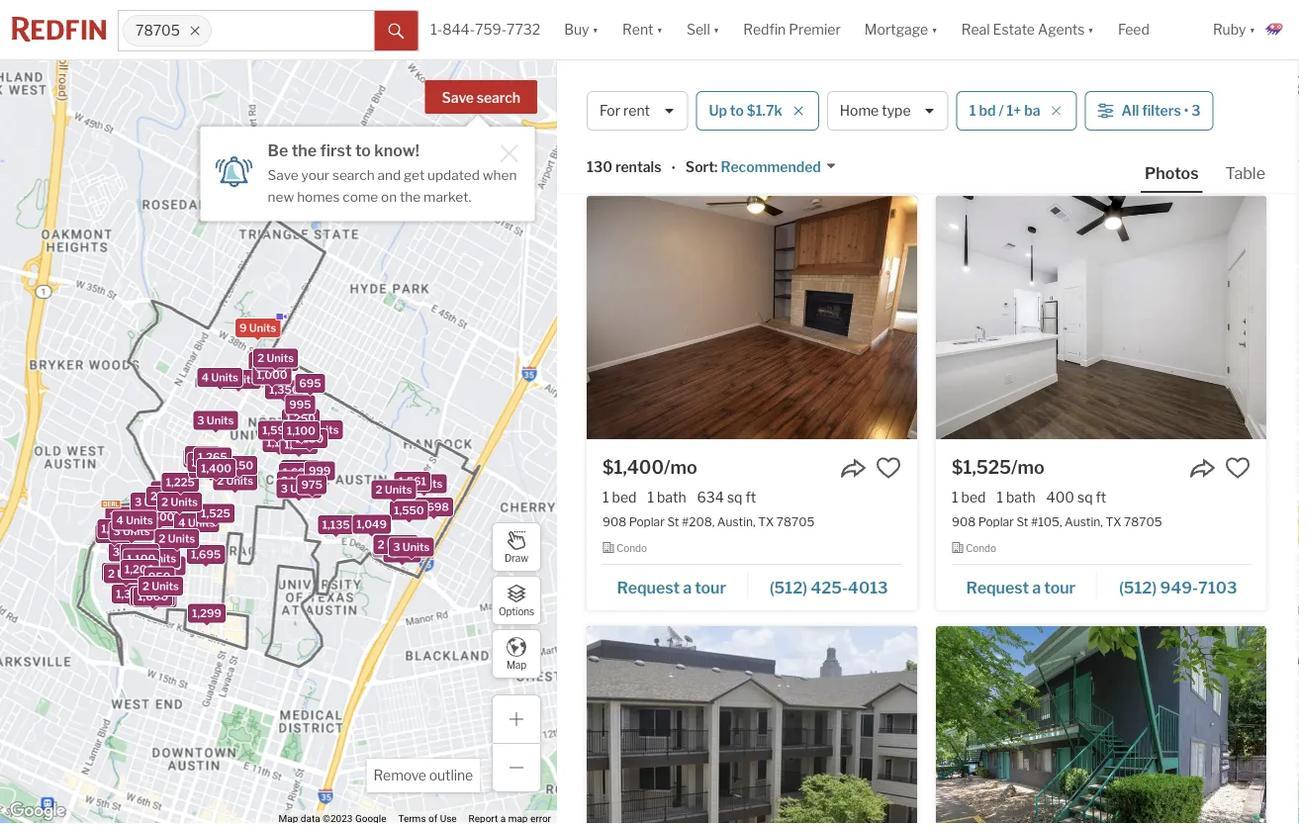 Task type: vqa. For each thing, say whether or not it's contained in the screenshot.
Rent to the left
yes



Task type: describe. For each thing, give the bounding box(es) containing it.
4 units up 1,295 on the bottom left of page
[[116, 514, 153, 527]]

come
[[343, 188, 378, 205]]

3 down '995'
[[302, 424, 309, 437]]

remove
[[374, 768, 427, 785]]

1 down the $1,400 /mo
[[648, 489, 654, 506]]

bed for $1,400
[[612, 489, 637, 506]]

3 down 1,561
[[393, 541, 400, 554]]

4 units up '1,698'
[[406, 478, 443, 491]]

4 up 1,295 on the bottom left of page
[[116, 514, 124, 527]]

be the first to know! dialog
[[201, 115, 535, 221]]

submit search image
[[388, 23, 404, 39]]

3 units down 1,171
[[281, 483, 318, 495]]

poplar for $1,400
[[629, 515, 665, 529]]

1 vertical spatial 1,325
[[285, 439, 314, 451]]

condo for $1,525
[[966, 543, 997, 555]]

draw button
[[492, 523, 542, 572]]

4 units down "1,699"
[[178, 517, 215, 530]]

1 vertical spatial rent
[[828, 80, 878, 106]]

:
[[715, 159, 718, 176]]

3 up 1,125
[[197, 414, 204, 427]]

2612
[[603, 84, 631, 99]]

sort
[[686, 159, 715, 176]]

bed for $1,699
[[612, 59, 637, 75]]

estate
[[994, 21, 1036, 38]]

unit
[[1063, 84, 1086, 99]]

7
[[134, 591, 141, 603]]

bed for $900
[[962, 59, 987, 75]]

favorite button checkbox for $1,699 /mo
[[876, 25, 902, 51]]

austin, down 400 sq ft
[[1065, 515, 1104, 529]]

redfin
[[744, 21, 786, 38]]

remove up to $1.7k image
[[793, 105, 805, 117]]

$900
[[952, 26, 1001, 48]]

4 right 975
[[406, 478, 413, 491]]

recommended
[[721, 159, 822, 176]]

(512) 949-7103
[[1120, 578, 1238, 597]]

remove outline
[[374, 768, 473, 785]]

1 up the 2612
[[603, 59, 609, 75]]

ruby ▾
[[1214, 21, 1256, 38]]

bath for $1,400
[[657, 489, 687, 506]]

tour for $1,699 /mo
[[695, 148, 726, 167]]

1,375
[[116, 588, 145, 601]]

/mo for $1,699
[[663, 26, 697, 48]]

▾ for rent ▾
[[657, 21, 663, 38]]

tx up remove up to $1.7k icon
[[779, 84, 795, 99]]

3 units down '1,698'
[[393, 541, 430, 554]]

sq for $1,699 /mo
[[727, 59, 742, 75]]

when
[[483, 167, 517, 183]]

1 bath for $1,525
[[997, 489, 1036, 506]]

1 horizontal spatial 999
[[309, 465, 331, 478]]

$1,400 /mo
[[603, 456, 698, 478]]

st up remove 1 bd / 1+ ba icon in the right of the page
[[1049, 84, 1061, 99]]

rent
[[624, 102, 650, 119]]

rent inside dropdown button
[[623, 21, 654, 38]]

0 vertical spatial 1,100
[[287, 425, 316, 438]]

975
[[301, 479, 323, 492]]

0 vertical spatial 999
[[260, 355, 282, 368]]

0 horizontal spatial 1,550
[[145, 517, 175, 530]]

2612 san pedro st #114, austin, tx 78705
[[603, 84, 835, 99]]

0 vertical spatial 1,400
[[201, 462, 232, 475]]

sell ▾ button
[[687, 0, 720, 59]]

949-
[[1161, 578, 1199, 597]]

save your search and get updated when new homes come on the market.
[[268, 167, 517, 205]]

photo of 908 poplar st #105, austin, tx 78705 image
[[937, 196, 1267, 440]]

• for rentals
[[672, 160, 676, 177]]

table button
[[1222, 162, 1270, 191]]

remove 78705 image
[[189, 25, 201, 37]]

condo down san
[[617, 112, 648, 124]]

4 left 1,000
[[202, 371, 209, 384]]

ft for $1,400 /mo
[[746, 489, 757, 506]]

map button
[[492, 630, 542, 679]]

favorite button image for $1,400 /mo
[[876, 455, 902, 481]]

908 poplar st #208, austin, tx 78705
[[603, 515, 815, 529]]

/mo for $900
[[1001, 26, 1034, 48]]

pedro
[[657, 84, 690, 99]]

poplar for $1,525
[[979, 515, 1015, 529]]

1 bath for $1,400
[[648, 489, 687, 506]]

1,525
[[201, 508, 231, 520]]

950
[[148, 571, 171, 584]]

all filters • 3 button
[[1086, 91, 1214, 131]]

type
[[882, 102, 911, 119]]

table
[[1226, 163, 1266, 183]]

tx down 400 sq ft
[[1106, 515, 1122, 529]]

$900 /mo
[[952, 26, 1034, 48]]

mortgage ▾ button
[[865, 0, 938, 59]]

642
[[698, 59, 724, 75]]

1,561
[[399, 475, 427, 488]]

1,049
[[357, 518, 387, 531]]

4 units left 1,000
[[202, 371, 239, 384]]

1,309
[[101, 523, 131, 535]]

1 up san
[[648, 59, 654, 75]]

austin, up all
[[1121, 84, 1160, 99]]

3 units down 1,527
[[113, 525, 150, 538]]

all filters • 3
[[1122, 102, 1201, 119]]

2529
[[952, 84, 982, 99]]

3 units down 1,295 on the bottom left of page
[[113, 546, 149, 559]]

tour for $1,400 /mo
[[695, 578, 727, 597]]

for rent
[[600, 102, 650, 119]]

1,698
[[419, 501, 449, 514]]

and
[[378, 167, 401, 183]]

(512) 425-4013 link
[[749, 569, 902, 603]]

1,150 down the 1,265
[[222, 468, 250, 481]]

1 bath for $900
[[997, 59, 1036, 75]]

1 bd / 1+ ba
[[970, 102, 1041, 119]]

for
[[600, 102, 621, 119]]

1,135
[[322, 519, 350, 532]]

sq for $1,525 /mo
[[1078, 489, 1094, 506]]

feed button
[[1107, 0, 1202, 59]]

sq for $900 /mo
[[1086, 59, 1102, 75]]

3 down '1,049'
[[377, 542, 384, 555]]

agents
[[1039, 21, 1085, 38]]

up to $1.7k
[[709, 102, 783, 119]]

premier
[[789, 21, 841, 38]]

photo of 404 w 35th st unit 105, austin, tx 78705 image
[[937, 626, 1267, 825]]

▾ for mortgage ▾
[[932, 21, 938, 38]]

sell ▾
[[687, 21, 720, 38]]

78705 apartments for rent
[[587, 80, 878, 106]]

2529 rio grande st unit 47-c, austin, tx 78705
[[952, 84, 1219, 99]]

search inside save your search and get updated when new homes come on the market.
[[333, 167, 375, 183]]

1-844-759-7732 link
[[431, 21, 541, 38]]

/mo for $1,400
[[664, 456, 698, 478]]

642 sq ft
[[698, 59, 756, 75]]

real estate agents ▾ button
[[950, 0, 1107, 59]]

photo of 501 w 26th st #311, austin, tx 78705 image
[[587, 626, 918, 825]]

favorite button image for $1,525 /mo
[[1226, 455, 1251, 481]]

1 vertical spatial 1,200
[[125, 563, 155, 576]]

908 for $1,400
[[603, 515, 627, 529]]

photo of 908 poplar st #208, austin, tx 78705 image
[[587, 196, 918, 440]]

(512) 921-8640 link
[[1098, 139, 1251, 172]]

400 sq ft
[[1047, 489, 1107, 506]]

(512) 949-7103 link
[[1098, 569, 1251, 603]]

4013
[[849, 578, 889, 597]]

up to $1.7k button
[[696, 91, 820, 131]]

/
[[999, 102, 1004, 119]]

1,600
[[138, 591, 168, 604]]

3 left 975
[[281, 483, 288, 495]]

up
[[709, 102, 728, 119]]

bed for $1,525
[[962, 489, 987, 506]]

tx up filters
[[1163, 84, 1178, 99]]

$1,699
[[603, 26, 663, 48]]

mortgage
[[865, 21, 929, 38]]

on
[[381, 188, 397, 205]]

1,150 right 1,125
[[225, 459, 254, 472]]

1 down $1,400
[[603, 489, 609, 506]]

for rent button
[[587, 91, 688, 131]]

1,699
[[155, 485, 185, 497]]

(512) for $900 /mo
[[1119, 148, 1157, 167]]

1 horizontal spatial 1,550
[[394, 504, 424, 517]]

redfin premier button
[[732, 0, 853, 59]]

map region
[[0, 0, 563, 825]]

real estate agents ▾
[[962, 21, 1095, 38]]

3 down 1,295 on the bottom left of page
[[113, 546, 120, 559]]

130 rentals •
[[587, 159, 676, 177]]

request a tour button for $1,699
[[603, 141, 748, 170]]

rentals
[[616, 159, 662, 176]]

0 vertical spatial the
[[292, 141, 317, 160]]

7103
[[1199, 578, 1238, 597]]

remove 1 bd / 1+ ba image
[[1051, 105, 1063, 117]]

3 down 1,527
[[113, 525, 121, 538]]

3 units up 1,527
[[135, 496, 171, 509]]

1 down $1,525
[[952, 489, 959, 506]]

3 up 1,527
[[135, 496, 142, 509]]

1 horizontal spatial 1,350
[[269, 383, 300, 396]]

austin, down 634 sq ft
[[718, 515, 756, 529]]

/mo for $1,525
[[1012, 456, 1045, 478]]

3 units up the 1,265
[[197, 414, 234, 427]]

photos button
[[1142, 162, 1222, 193]]

9 units
[[240, 322, 276, 335]]



Task type: locate. For each thing, give the bounding box(es) containing it.
real estate agents ▾ link
[[962, 0, 1095, 59]]

1 vertical spatial 1,100
[[127, 553, 156, 566]]

bed up 2529
[[962, 59, 987, 75]]

• right filters
[[1185, 102, 1189, 119]]

bath for $1,699
[[657, 59, 687, 75]]

1 bd / 1+ ba button
[[957, 91, 1078, 131]]

1 up 2529
[[952, 59, 959, 75]]

a for $1,400 /mo
[[683, 578, 692, 597]]

• inside 'button'
[[1185, 102, 1189, 119]]

bed down $1,400
[[612, 489, 637, 506]]

#208,
[[682, 515, 715, 529]]

for
[[793, 80, 823, 106]]

0 horizontal spatial rent
[[623, 21, 654, 38]]

condo down 908 poplar st #208, austin, tx 78705 at bottom
[[617, 543, 648, 555]]

1 bed for $1,699 /mo
[[603, 59, 637, 75]]

buy ▾ button
[[553, 0, 611, 59]]

2 ▾ from the left
[[657, 21, 663, 38]]

bath for $900
[[1007, 59, 1036, 75]]

the right on
[[400, 188, 421, 205]]

$1.7k
[[747, 102, 783, 119]]

favorite button checkbox for $1,525 /mo
[[1226, 455, 1251, 481]]

(512) left 949-
[[1120, 578, 1158, 597]]

filters
[[1143, 102, 1182, 119]]

4 ▾ from the left
[[932, 21, 938, 38]]

▾ for buy ▾
[[593, 21, 599, 38]]

a down #105,
[[1033, 578, 1042, 597]]

999 up 1,000
[[260, 355, 282, 368]]

sq right 634
[[728, 489, 743, 506]]

search
[[477, 90, 521, 106], [333, 167, 375, 183]]

(512) for $1,525 /mo
[[1120, 578, 1158, 597]]

1 vertical spatial 1,400
[[144, 511, 175, 524]]

condo
[[617, 112, 648, 124], [617, 543, 648, 555], [966, 543, 997, 555]]

0 horizontal spatial •
[[672, 160, 676, 177]]

(512) inside 'link'
[[1119, 148, 1157, 167]]

a for $1,699 /mo
[[683, 148, 692, 167]]

1,000
[[257, 369, 288, 382]]

• inside 130 rentals •
[[672, 160, 676, 177]]

poplar left #105,
[[979, 515, 1015, 529]]

• for filters
[[1185, 102, 1189, 119]]

user photo image
[[1264, 18, 1288, 42]]

2 poplar from the left
[[979, 515, 1015, 529]]

c,
[[1108, 84, 1119, 99]]

1 vertical spatial favorite button checkbox
[[876, 455, 902, 481]]

a for $1,525 /mo
[[1033, 578, 1042, 597]]

request a tour for $1,699
[[617, 148, 726, 167]]

1,265
[[198, 451, 227, 464]]

to inside button
[[730, 102, 744, 119]]

3 units down '995'
[[302, 424, 339, 437]]

0 vertical spatial to
[[730, 102, 744, 119]]

rent ▾ button
[[623, 0, 663, 59]]

be the first to know!
[[268, 141, 420, 160]]

home type button
[[827, 91, 949, 131]]

bath up '#208,'
[[657, 489, 687, 506]]

0 vertical spatial favorite button checkbox
[[1226, 25, 1251, 51]]

1,100 down '995'
[[287, 425, 316, 438]]

1,250 down 1,561
[[388, 547, 417, 560]]

3 units down '1,049'
[[377, 542, 413, 555]]

1 bed up 2529
[[952, 59, 987, 75]]

0 vertical spatial rent
[[623, 21, 654, 38]]

2 favorite button checkbox from the top
[[1226, 455, 1251, 481]]

8640
[[1195, 148, 1238, 167]]

1,250 down '995'
[[286, 412, 316, 425]]

1 vertical spatial 1,250
[[388, 547, 417, 560]]

poplar
[[629, 515, 665, 529], [979, 515, 1015, 529]]

grande
[[1006, 84, 1046, 99]]

1,550
[[394, 504, 424, 517], [145, 517, 175, 530]]

3 inside all filters • 3 'button'
[[1192, 102, 1201, 119]]

mortgage ▾
[[865, 21, 938, 38]]

1,200 up 1,375
[[125, 563, 155, 576]]

1,595
[[262, 424, 292, 437]]

poplar left '#208,'
[[629, 515, 665, 529]]

1 down $1,525 /mo at the right bottom
[[997, 489, 1004, 506]]

634 sq ft
[[698, 489, 757, 506]]

1 bed for $900 /mo
[[952, 59, 987, 75]]

1 horizontal spatial 1,425
[[188, 452, 217, 465]]

1 horizontal spatial search
[[477, 90, 521, 106]]

1+
[[1007, 102, 1022, 119]]

a left :
[[683, 148, 692, 167]]

request for $1,525
[[967, 578, 1030, 597]]

search down the 759-
[[477, 90, 521, 106]]

to
[[730, 102, 744, 119], [355, 141, 371, 160]]

1,200 up 700
[[125, 547, 155, 560]]

2 favorite button checkbox from the top
[[876, 455, 902, 481]]

0 vertical spatial save
[[442, 90, 474, 106]]

a down '#208,'
[[683, 578, 692, 597]]

3 right filters
[[1192, 102, 1201, 119]]

7701
[[850, 148, 889, 167]]

save up new
[[268, 167, 299, 183]]

next button image
[[882, 308, 902, 328]]

request down 908 poplar st #105, austin, tx 78705
[[967, 578, 1030, 597]]

1,350 up 1,375
[[125, 563, 155, 576]]

favorite button image
[[876, 25, 902, 51]]

1,393
[[1047, 59, 1083, 75]]

0 horizontal spatial save
[[268, 167, 299, 183]]

1 908 from the left
[[603, 515, 627, 529]]

1 poplar from the left
[[629, 515, 665, 529]]

3
[[1192, 102, 1201, 119], [197, 414, 204, 427], [302, 424, 309, 437], [281, 483, 288, 495], [135, 496, 142, 509], [113, 525, 121, 538], [393, 541, 400, 554], [377, 542, 384, 555], [113, 546, 120, 559]]

1,171
[[267, 437, 292, 449]]

0 horizontal spatial 1,350
[[125, 563, 155, 576]]

save inside save your search and get updated when new homes come on the market.
[[268, 167, 299, 183]]

st left '#208,'
[[668, 515, 680, 529]]

request for $1,400
[[617, 578, 680, 597]]

save for save search
[[442, 90, 474, 106]]

425-
[[811, 578, 849, 597]]

0 vertical spatial 1,325
[[265, 355, 295, 368]]

1,350 down 1,000
[[269, 383, 300, 396]]

tour
[[695, 148, 726, 167], [695, 578, 727, 597], [1045, 578, 1076, 597]]

ft up 78705 apartments for rent
[[745, 59, 756, 75]]

bd
[[980, 102, 997, 119]]

695
[[299, 377, 321, 390]]

921-
[[1160, 148, 1195, 167]]

favorite button checkbox for $1,400 /mo
[[876, 455, 902, 481]]

request a tour button for $1,525
[[952, 571, 1098, 601]]

ft for $900 /mo
[[1105, 59, 1115, 75]]

1,175
[[99, 525, 127, 538]]

1 bath down the $1,400 /mo
[[648, 489, 687, 506]]

▾ for ruby ▾
[[1250, 21, 1256, 38]]

1,400 down "1,699"
[[144, 511, 175, 524]]

1 horizontal spatial to
[[730, 102, 744, 119]]

know!
[[374, 141, 420, 160]]

tx right '#208,'
[[759, 515, 774, 529]]

1 bath down $1,525 /mo at the right bottom
[[997, 489, 1036, 506]]

1 vertical spatial save
[[268, 167, 299, 183]]

(512) for $1,400 /mo
[[770, 578, 808, 597]]

$1,699 /mo
[[603, 26, 697, 48]]

0 vertical spatial 1,250
[[286, 412, 316, 425]]

sq right 400
[[1078, 489, 1094, 506]]

0 vertical spatial 1,425
[[188, 452, 217, 465]]

request for $1,699
[[617, 148, 680, 167]]

1 horizontal spatial poplar
[[979, 515, 1015, 529]]

0 vertical spatial •
[[1185, 102, 1189, 119]]

updated
[[428, 167, 480, 183]]

1 bath up grande
[[997, 59, 1036, 75]]

0 horizontal spatial 908
[[603, 515, 627, 529]]

0 horizontal spatial 999
[[260, 355, 282, 368]]

1 bed for $1,525 /mo
[[952, 489, 987, 506]]

a
[[683, 148, 692, 167], [683, 578, 692, 597], [1033, 578, 1042, 597]]

save inside button
[[442, 90, 474, 106]]

1 inside button
[[970, 102, 977, 119]]

google image
[[5, 799, 70, 825]]

options button
[[492, 576, 542, 626]]

tour down up
[[695, 148, 726, 167]]

request a tour
[[617, 148, 726, 167], [617, 578, 727, 597], [967, 578, 1076, 597]]

2 908 from the left
[[952, 515, 976, 529]]

908 down $1,400
[[603, 515, 627, 529]]

bath up #105,
[[1007, 489, 1036, 506]]

1,550 down "1,699"
[[145, 517, 175, 530]]

1 vertical spatial the
[[400, 188, 421, 205]]

san
[[633, 84, 654, 99]]

buy
[[565, 21, 590, 38]]

1,425
[[188, 452, 217, 465], [106, 566, 136, 579]]

(512) 425-4013
[[770, 578, 889, 597]]

0 horizontal spatial 1,250
[[286, 412, 316, 425]]

ft right 400
[[1097, 489, 1107, 506]]

ft for $1,525 /mo
[[1097, 489, 1107, 506]]

1,150
[[296, 433, 324, 446], [225, 459, 254, 472], [222, 468, 250, 481]]

rent
[[623, 21, 654, 38], [828, 80, 878, 106]]

previous button image
[[603, 308, 623, 328]]

1 horizontal spatial the
[[400, 188, 421, 205]]

1 vertical spatial •
[[672, 160, 676, 177]]

1 left bd
[[970, 102, 977, 119]]

1 vertical spatial 1,425
[[106, 566, 136, 579]]

sort :
[[686, 159, 718, 176]]

search up come
[[333, 167, 375, 183]]

ba
[[1025, 102, 1041, 119]]

ft for $1,699 /mo
[[745, 59, 756, 75]]

0 horizontal spatial to
[[355, 141, 371, 160]]

0 horizontal spatial 1,400
[[144, 511, 175, 524]]

the right the be
[[292, 141, 317, 160]]

tx
[[779, 84, 795, 99], [1163, 84, 1178, 99], [759, 515, 774, 529], [1106, 515, 1122, 529]]

▾ for sell ▾
[[714, 21, 720, 38]]

0 vertical spatial 1,350
[[269, 383, 300, 396]]

apartments
[[663, 80, 789, 106]]

bed down $1,525
[[962, 489, 987, 506]]

1 horizontal spatial 1,250
[[388, 547, 417, 560]]

market.
[[424, 188, 472, 205]]

recommended button
[[718, 158, 837, 177]]

0 vertical spatial 1,200
[[125, 547, 155, 560]]

0 vertical spatial search
[[477, 90, 521, 106]]

1 horizontal spatial 1,100
[[287, 425, 316, 438]]

47-
[[1089, 84, 1108, 99]]

1 horizontal spatial 1,400
[[201, 462, 232, 475]]

tour for $1,525 /mo
[[1045, 578, 1076, 597]]

condo down 908 poplar st #105, austin, tx 78705
[[966, 543, 997, 555]]

sq right 642
[[727, 59, 742, 75]]

3 ▾ from the left
[[714, 21, 720, 38]]

1,325 down 1,595
[[285, 439, 314, 451]]

1,425 up the 1,225
[[188, 452, 217, 465]]

0 horizontal spatial poplar
[[629, 515, 665, 529]]

1 favorite button checkbox from the top
[[1226, 25, 1251, 51]]

rent ▾
[[623, 21, 663, 38]]

7 units
[[134, 591, 171, 603]]

sq for $1,400 /mo
[[728, 489, 743, 506]]

rio
[[985, 84, 1003, 99]]

bath for $1,525
[[1007, 489, 1036, 506]]

4
[[202, 371, 209, 384], [406, 478, 413, 491], [116, 514, 124, 527], [178, 517, 186, 530]]

bed up the 2612
[[612, 59, 637, 75]]

0 horizontal spatial 1,425
[[106, 566, 136, 579]]

st left #105,
[[1017, 515, 1029, 529]]

0 horizontal spatial search
[[333, 167, 375, 183]]

1 bed down $1,525
[[952, 489, 987, 506]]

#105,
[[1032, 515, 1063, 529]]

$1,525 /mo
[[952, 456, 1045, 478]]

(512) left 425- on the right
[[770, 578, 808, 597]]

sell ▾ button
[[675, 0, 732, 59]]

search inside save search button
[[477, 90, 521, 106]]

(832)
[[769, 148, 810, 167]]

save for save your search and get updated when new homes come on the market.
[[268, 167, 299, 183]]

1 horizontal spatial save
[[442, 90, 474, 106]]

1,527
[[110, 510, 138, 523]]

1 bed for $1,400 /mo
[[603, 489, 637, 506]]

favorite button checkbox for $900 /mo
[[1226, 25, 1251, 51]]

condo for $1,400
[[617, 543, 648, 555]]

favorite button checkbox
[[876, 25, 902, 51], [876, 455, 902, 481]]

1 bed up the 2612
[[603, 59, 637, 75]]

0 horizontal spatial the
[[292, 141, 317, 160]]

844-
[[443, 21, 475, 38]]

1 vertical spatial favorite button checkbox
[[1226, 455, 1251, 481]]

1 favorite button checkbox from the top
[[876, 25, 902, 51]]

1 horizontal spatial 908
[[952, 515, 976, 529]]

save down 844- on the top left of the page
[[442, 90, 474, 106]]

to inside dialog
[[355, 141, 371, 160]]

1 vertical spatial search
[[333, 167, 375, 183]]

favorite button image
[[1226, 25, 1251, 51], [876, 455, 902, 481], [1226, 455, 1251, 481]]

1,425 up 1,375
[[106, 566, 136, 579]]

1 up rio
[[997, 59, 1004, 75]]

request a tour for $1,525
[[967, 578, 1076, 597]]

1,393 sq ft
[[1047, 59, 1115, 75]]

request a tour for $1,400
[[617, 578, 727, 597]]

austin, up $1.7k
[[738, 84, 776, 99]]

None search field
[[212, 11, 375, 50]]

(512) left 921- in the right of the page
[[1119, 148, 1157, 167]]

ft up c,
[[1105, 59, 1115, 75]]

400
[[1047, 489, 1075, 506]]

1 vertical spatial to
[[355, 141, 371, 160]]

1,150 right 1,171
[[296, 433, 324, 446]]

78705
[[136, 22, 180, 39], [587, 80, 658, 106], [797, 84, 835, 99], [1181, 84, 1219, 99], [777, 515, 815, 529], [1125, 515, 1163, 529]]

0 vertical spatial favorite button checkbox
[[876, 25, 902, 51]]

6 ▾ from the left
[[1250, 21, 1256, 38]]

1,325 up 1,000
[[265, 355, 295, 368]]

1 vertical spatial 999
[[309, 465, 331, 478]]

1 horizontal spatial rent
[[828, 80, 878, 106]]

908 for $1,525
[[952, 515, 976, 529]]

4 down "1,699"
[[178, 517, 186, 530]]

0 horizontal spatial 1,100
[[127, 553, 156, 566]]

ft right 634
[[746, 489, 757, 506]]

1,400 up 1,525 at left bottom
[[201, 462, 232, 475]]

908 poplar st #105, austin, tx 78705
[[952, 515, 1163, 529]]

save
[[442, 90, 474, 106], [268, 167, 299, 183]]

request a tour button for $1,400
[[603, 571, 749, 601]]

home
[[840, 102, 879, 119]]

homes
[[297, 188, 340, 205]]

1,695
[[285, 463, 315, 476], [284, 465, 314, 477], [283, 466, 313, 479], [191, 548, 221, 561]]

• left "sort" on the top of page
[[672, 160, 676, 177]]

photos
[[1145, 163, 1199, 183]]

908 down $1,525
[[952, 515, 976, 529]]

st
[[692, 84, 704, 99], [1049, 84, 1061, 99], [668, 515, 680, 529], [1017, 515, 1029, 529]]

1 bed down $1,400
[[603, 489, 637, 506]]

real
[[962, 21, 991, 38]]

redfin premier
[[744, 21, 841, 38]]

bed
[[612, 59, 637, 75], [962, 59, 987, 75], [612, 489, 637, 506], [962, 489, 987, 506]]

(832) 457-7701
[[769, 148, 889, 167]]

1 ▾ from the left
[[593, 21, 599, 38]]

favorite button checkbox
[[1226, 25, 1251, 51], [1226, 455, 1251, 481]]

all
[[1122, 102, 1140, 119]]

5 ▾ from the left
[[1088, 21, 1095, 38]]

bath up the pedro
[[657, 59, 687, 75]]

1 bath for $1,699
[[648, 59, 687, 75]]

1 vertical spatial 1,350
[[125, 563, 155, 576]]

to right first
[[355, 141, 371, 160]]

1,350
[[269, 383, 300, 396], [125, 563, 155, 576]]

st left #114,
[[692, 84, 704, 99]]

999 up 975
[[309, 465, 331, 478]]

favorite button image for $900 /mo
[[1226, 25, 1251, 51]]

the inside save your search and get updated when new homes come on the market.
[[400, 188, 421, 205]]

1 horizontal spatial •
[[1185, 102, 1189, 119]]



